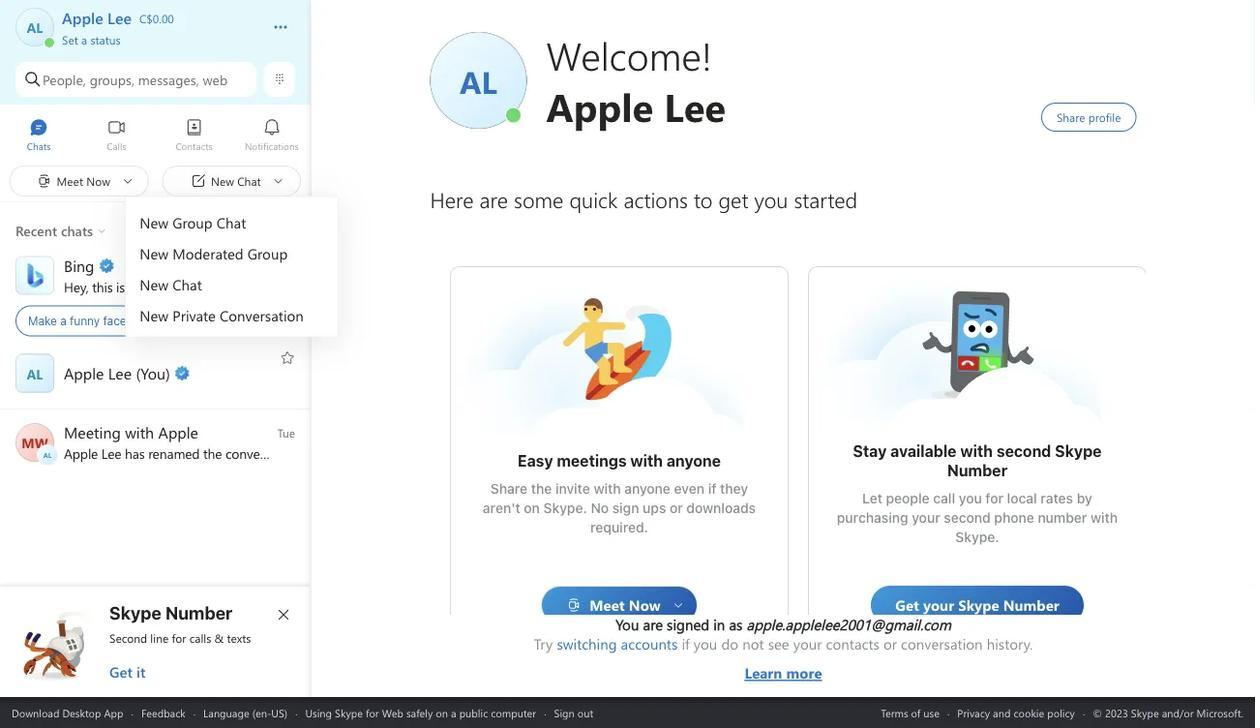 Task type: locate. For each thing, give the bounding box(es) containing it.
a for set
[[81, 31, 87, 47]]

!
[[154, 278, 158, 296]]

2 horizontal spatial you
[[959, 490, 982, 506]]

second inside stay available with second skype number
[[997, 442, 1052, 460]]

sign out link
[[554, 705, 594, 720]]

for
[[986, 490, 1004, 506], [172, 630, 186, 646], [366, 705, 379, 720]]

conversation
[[902, 634, 983, 654]]

calls
[[190, 630, 211, 646]]

1 horizontal spatial you
[[694, 634, 718, 654]]

skype
[[1055, 442, 1102, 460], [109, 602, 161, 623], [335, 705, 363, 720]]

for for using skype for web safely on a public computer
[[366, 705, 379, 720]]

skype right using
[[335, 705, 363, 720]]

on right safely
[[436, 705, 448, 720]]

download desktop app
[[12, 705, 123, 720]]

2 vertical spatial skype
[[335, 705, 363, 720]]

purchasing
[[837, 510, 908, 526]]

0 horizontal spatial second
[[944, 510, 991, 526]]

your inside the let people call you for local rates by purchasing your second phone number with skype.
[[912, 510, 940, 526]]

for for second line for calls & texts
[[172, 630, 186, 646]]

1 horizontal spatial skype
[[335, 705, 363, 720]]

1 horizontal spatial skype.
[[956, 529, 1000, 545]]

(en-
[[252, 705, 271, 720]]

language (en-us)
[[203, 705, 288, 720]]

number up call
[[947, 461, 1008, 480]]

1 vertical spatial you
[[959, 490, 982, 506]]

0 vertical spatial your
[[912, 510, 940, 526]]

imagine a new holiday
[[155, 314, 275, 328]]

try switching accounts if you do not see your contacts or conversation history. learn more
[[534, 634, 1034, 683]]

cookie
[[1014, 705, 1045, 720]]

second
[[109, 630, 147, 646]]

0 horizontal spatial your
[[794, 634, 823, 654]]

number
[[947, 461, 1008, 480], [166, 602, 233, 623]]

for left local
[[986, 490, 1004, 506]]

1 vertical spatial for
[[172, 630, 186, 646]]

&
[[215, 630, 224, 646]]

using skype for web safely on a public computer
[[305, 705, 537, 720]]

1 horizontal spatial for
[[366, 705, 379, 720]]

number inside skype number element
[[166, 602, 233, 623]]

0 vertical spatial skype.
[[543, 500, 587, 516]]

for inside the let people call you for local rates by purchasing your second phone number with skype.
[[986, 490, 1004, 506]]

0 vertical spatial second
[[997, 442, 1052, 460]]

web
[[203, 70, 228, 88]]

1 vertical spatial your
[[794, 634, 823, 654]]

they
[[720, 481, 748, 497]]

you right help
[[251, 278, 273, 296]]

rates
[[1041, 490, 1074, 506]]

if up downloads
[[708, 481, 716, 497]]

second line for calls & texts
[[109, 630, 251, 646]]

2 vertical spatial you
[[694, 634, 718, 654]]

your right the see
[[794, 634, 823, 654]]

line
[[150, 630, 169, 646]]

a right make
[[60, 314, 67, 328]]

if inside the share the invite with anyone even if they aren't on skype. no sign ups or downloads required.
[[708, 481, 716, 497]]

for inside skype number element
[[172, 630, 186, 646]]

1 vertical spatial on
[[436, 705, 448, 720]]

let
[[862, 490, 883, 506]]

0 vertical spatial skype
[[1055, 442, 1102, 460]]

skype. down phone
[[956, 529, 1000, 545]]

with right available
[[960, 442, 993, 460]]

history.
[[987, 634, 1034, 654]]

skype number
[[109, 602, 233, 623]]

learn
[[745, 663, 783, 683]]

skype. down invite
[[543, 500, 587, 516]]

1 horizontal spatial if
[[708, 481, 716, 497]]

you are signed in as
[[616, 615, 747, 634]]

do
[[722, 634, 739, 654]]

you inside the let people call you for local rates by purchasing your second phone number with skype.
[[959, 490, 982, 506]]

with up ups
[[630, 452, 663, 470]]

with up no
[[594, 481, 621, 497]]

or right ups
[[670, 500, 683, 516]]

privacy and cookie policy
[[958, 705, 1076, 720]]

mansurfer
[[561, 296, 631, 317]]

tab list
[[0, 109, 311, 163]]

anyone up ups
[[624, 481, 671, 497]]

how
[[162, 278, 188, 296]]

ups
[[643, 500, 666, 516]]

0 horizontal spatial if
[[682, 634, 690, 654]]

by
[[1077, 490, 1093, 506]]

for right line
[[172, 630, 186, 646]]

new
[[211, 314, 233, 328]]

language
[[203, 705, 249, 720]]

can
[[192, 278, 212, 296]]

you
[[616, 615, 640, 634]]

second
[[997, 442, 1052, 460], [944, 510, 991, 526]]

number up calls
[[166, 602, 233, 623]]

1 vertical spatial number
[[166, 602, 233, 623]]

required.
[[590, 520, 648, 536]]

set
[[62, 31, 78, 47]]

second up local
[[997, 442, 1052, 460]]

groups,
[[90, 70, 135, 88]]

sign
[[612, 500, 639, 516]]

i
[[216, 278, 219, 296]]

a inside button
[[81, 31, 87, 47]]

sign out
[[554, 705, 594, 720]]

safely
[[407, 705, 433, 720]]

or right contacts at the right bottom
[[884, 634, 898, 654]]

skype up by
[[1055, 442, 1102, 460]]

0 vertical spatial anyone
[[667, 452, 721, 470]]

0 horizontal spatial on
[[436, 705, 448, 720]]

menu
[[126, 202, 338, 336]]

if right accounts
[[682, 634, 690, 654]]

a left new
[[201, 314, 207, 328]]

0 horizontal spatial for
[[172, 630, 186, 646]]

accounts
[[621, 634, 678, 654]]

for left "web"
[[366, 705, 379, 720]]

more
[[787, 663, 823, 683]]

2 horizontal spatial for
[[986, 490, 1004, 506]]

1 vertical spatial anyone
[[624, 481, 671, 497]]

stay available with second skype number
[[853, 442, 1106, 480]]

face
[[103, 314, 126, 328]]

1 horizontal spatial second
[[997, 442, 1052, 460]]

a right set
[[81, 31, 87, 47]]

on down the
[[524, 500, 540, 516]]

0 horizontal spatial skype.
[[543, 500, 587, 516]]

people,
[[43, 70, 86, 88]]

0 vertical spatial on
[[524, 500, 540, 516]]

1 horizontal spatial number
[[947, 461, 1008, 480]]

you
[[251, 278, 273, 296], [959, 490, 982, 506], [694, 634, 718, 654]]

skype inside stay available with second skype number
[[1055, 442, 1102, 460]]

2 vertical spatial for
[[366, 705, 379, 720]]

easy meetings with anyone
[[518, 452, 721, 470]]

0 vertical spatial if
[[708, 481, 716, 497]]

web
[[382, 705, 404, 720]]

you inside try switching accounts if you do not see your contacts or conversation history. learn more
[[694, 634, 718, 654]]

1 horizontal spatial on
[[524, 500, 540, 516]]

0 vertical spatial number
[[947, 461, 1008, 480]]

0 vertical spatial or
[[670, 500, 683, 516]]

a left public
[[451, 705, 457, 720]]

with
[[960, 442, 993, 460], [630, 452, 663, 470], [594, 481, 621, 497], [1091, 510, 1118, 526]]

1 horizontal spatial or
[[884, 634, 898, 654]]

policy
[[1048, 705, 1076, 720]]

anyone
[[667, 452, 721, 470], [624, 481, 671, 497]]

get it
[[109, 662, 146, 682]]

2 horizontal spatial skype
[[1055, 442, 1102, 460]]

skype up second
[[109, 602, 161, 623]]

skype.
[[543, 500, 587, 516], [956, 529, 1000, 545]]

0 horizontal spatial or
[[670, 500, 683, 516]]

this
[[92, 278, 113, 296]]

0 horizontal spatial number
[[166, 602, 233, 623]]

you right call
[[959, 490, 982, 506]]

0 horizontal spatial you
[[251, 278, 273, 296]]

us)
[[271, 705, 288, 720]]

0 vertical spatial you
[[251, 278, 273, 296]]

1 horizontal spatial your
[[912, 510, 940, 526]]

with down by
[[1091, 510, 1118, 526]]

1 vertical spatial if
[[682, 634, 690, 654]]

1 vertical spatial second
[[944, 510, 991, 526]]

your down call
[[912, 510, 940, 526]]

you left do
[[694, 634, 718, 654]]

switching
[[557, 634, 617, 654]]

0 horizontal spatial skype
[[109, 602, 161, 623]]

1 vertical spatial skype.
[[956, 529, 1000, 545]]

0 vertical spatial for
[[986, 490, 1004, 506]]

1 vertical spatial or
[[884, 634, 898, 654]]

desktop
[[62, 705, 101, 720]]

second down call
[[944, 510, 991, 526]]

anyone up 'even' on the bottom of the page
[[667, 452, 721, 470]]



Task type: vqa. For each thing, say whether or not it's contained in the screenshot.
Light checkbox on the top of the page
no



Task type: describe. For each thing, give the bounding box(es) containing it.
people
[[886, 490, 930, 506]]

a for imagine
[[201, 314, 207, 328]]

in
[[714, 615, 726, 634]]

help
[[223, 278, 248, 296]]

terms of use
[[881, 705, 940, 720]]

get
[[109, 662, 133, 682]]

available
[[891, 442, 957, 460]]

skype. inside the share the invite with anyone even if they aren't on skype. no sign ups or downloads required.
[[543, 500, 587, 516]]

hey, this is bing ! how can i help you today?
[[64, 278, 318, 296]]

if inside try switching accounts if you do not see your contacts or conversation history. learn more
[[682, 634, 690, 654]]

skype number element
[[16, 602, 295, 682]]

status
[[90, 31, 121, 47]]

anyone inside the share the invite with anyone even if they aren't on skype. no sign ups or downloads required.
[[624, 481, 671, 497]]

imagine
[[155, 314, 198, 328]]

meetings
[[557, 452, 627, 470]]

invite
[[555, 481, 590, 497]]

privacy
[[958, 705, 991, 720]]

texts
[[227, 630, 251, 646]]

messages,
[[138, 70, 199, 88]]

signed
[[667, 615, 710, 634]]

with inside the let people call you for local rates by purchasing your second phone number with skype.
[[1091, 510, 1118, 526]]

feedback
[[141, 705, 186, 720]]

second inside the let people call you for local rates by purchasing your second phone number with skype.
[[944, 510, 991, 526]]

phone
[[994, 510, 1035, 526]]

1 vertical spatial skype
[[109, 602, 161, 623]]

not
[[743, 634, 765, 654]]

using
[[305, 705, 332, 720]]

with inside the share the invite with anyone even if they aren't on skype. no sign ups or downloads required.
[[594, 481, 621, 497]]

bing
[[128, 278, 154, 296]]

terms
[[881, 705, 909, 720]]

language (en-us) link
[[203, 705, 288, 720]]

number
[[1038, 510, 1087, 526]]

share the invite with anyone even if they aren't on skype. no sign ups or downloads required.
[[483, 481, 759, 536]]

local
[[1007, 490, 1037, 506]]

share
[[490, 481, 527, 497]]

download
[[12, 705, 59, 720]]

even
[[674, 481, 705, 497]]

downloads
[[687, 500, 756, 516]]

on inside the share the invite with anyone even if they aren't on skype. no sign ups or downloads required.
[[524, 500, 540, 516]]

use
[[924, 705, 940, 720]]

try
[[534, 634, 553, 654]]

or inside the share the invite with anyone even if they aren't on skype. no sign ups or downloads required.
[[670, 500, 683, 516]]

privacy and cookie policy link
[[958, 705, 1076, 720]]

computer
[[491, 705, 537, 720]]

it
[[137, 662, 146, 682]]

make
[[28, 314, 57, 328]]

and
[[994, 705, 1011, 720]]

easy
[[518, 452, 553, 470]]

with inside stay available with second skype number
[[960, 442, 993, 460]]

out
[[578, 705, 594, 720]]

learn more link
[[534, 654, 1034, 683]]

today?
[[276, 278, 315, 296]]

hey,
[[64, 278, 89, 296]]

public
[[460, 705, 488, 720]]

download desktop app link
[[12, 705, 123, 720]]

set a status button
[[62, 27, 254, 47]]

number inside stay available with second skype number
[[947, 461, 1008, 480]]

call
[[933, 490, 955, 506]]

no
[[591, 500, 609, 516]]

skype. inside the let people call you for local rates by purchasing your second phone number with skype.
[[956, 529, 1000, 545]]

a for make
[[60, 314, 67, 328]]

app
[[104, 705, 123, 720]]

is
[[116, 278, 125, 296]]

of
[[912, 705, 921, 720]]

contacts
[[827, 634, 880, 654]]

terms of use link
[[881, 705, 940, 720]]

or inside try switching accounts if you do not see your contacts or conversation history. learn more
[[884, 634, 898, 654]]

your inside try switching accounts if you do not see your contacts or conversation history. learn more
[[794, 634, 823, 654]]

people, groups, messages, web
[[43, 70, 228, 88]]

sign
[[554, 705, 575, 720]]

aren't
[[483, 500, 520, 516]]

stay
[[853, 442, 887, 460]]

let people call you for local rates by purchasing your second phone number with skype.
[[837, 490, 1122, 545]]

whosthis
[[919, 287, 979, 307]]

funny
[[70, 314, 100, 328]]

switching accounts link
[[557, 634, 678, 654]]

make a funny face
[[28, 314, 126, 328]]

using skype for web safely on a public computer link
[[305, 705, 537, 720]]

as
[[730, 615, 743, 634]]

the
[[531, 481, 552, 497]]



